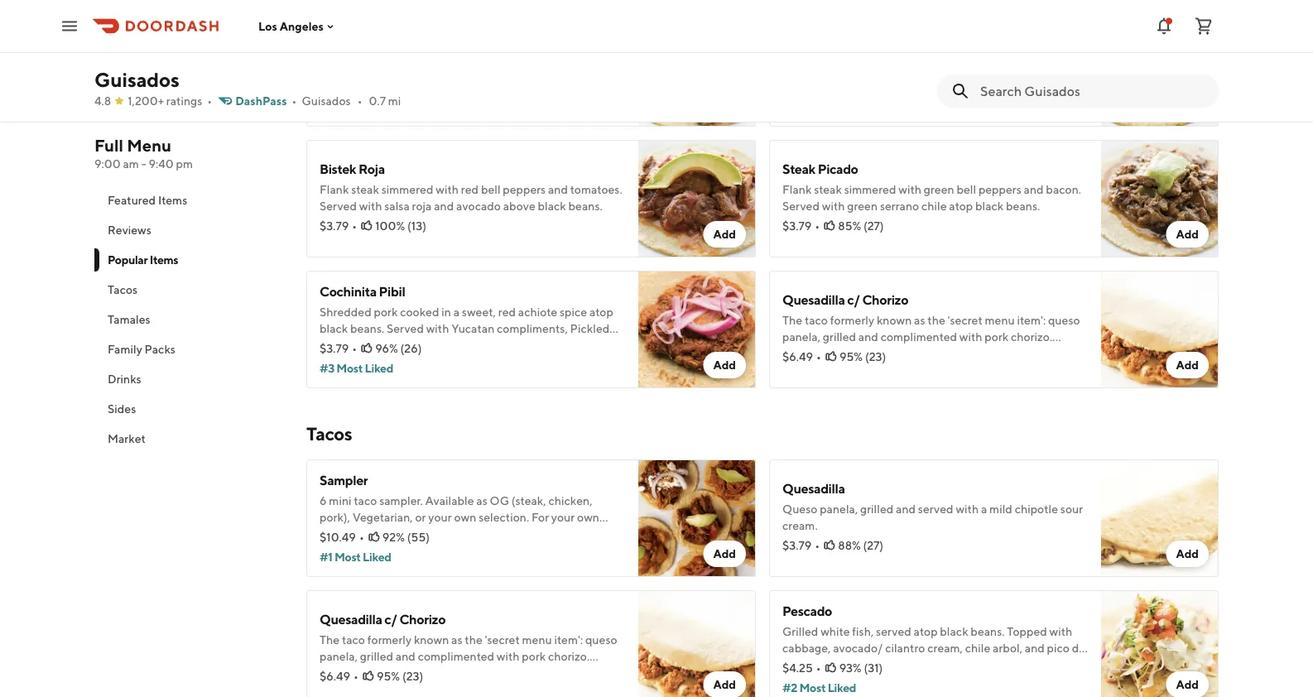 Task type: describe. For each thing, give the bounding box(es) containing it.
los angeles button
[[258, 19, 337, 33]]

100% for roja
[[375, 219, 405, 233]]

1,200+
[[128, 94, 164, 108]]

1 vertical spatial tacos
[[306, 424, 352, 445]]

100% (13) for bistek roja
[[375, 219, 426, 233]]

most for pibil
[[336, 362, 363, 375]]

pescado grilled white fish, served atop black beans. topped with cabbage, avocado/ cilantro cream, chile arbol, and pico de gallo.
[[782, 604, 1086, 672]]

add button for cochinita pibil image
[[703, 352, 746, 379]]

shrimp,
[[381, 52, 419, 66]]

1 own from the left
[[454, 511, 476, 525]]

88%
[[838, 539, 861, 553]]

#3
[[320, 362, 334, 375]]

ratings
[[166, 94, 202, 108]]

bistek
[[320, 161, 356, 177]]

add button for quesadilla image
[[1166, 541, 1209, 568]]

breast
[[880, 52, 913, 66]]

family
[[108, 342, 142, 356]]

with inside cochinita pibil shredded pork cooked in a sweet, red achiote spice atop black beans. served with yucatan compliments, pickled red onions and habanero chile. taco defaults at a 3 on scale of 1-10.
[[426, 322, 449, 336]]

steak for picado
[[814, 183, 842, 197]]

#2 most liked
[[782, 681, 856, 695]]

bell for steak picado
[[957, 183, 976, 197]]

steak picado flank steak simmered with green bell peppers and bacon. served with green serrano chile atop black beans.
[[782, 161, 1081, 213]]

0 horizontal spatial formerly
[[367, 633, 412, 647]]

served inside shredded chicken breast braised with tomatoes, cabbage, chorizo and chipotle.  served with chipotle chile and avocado.
[[894, 69, 931, 82]]

camarones
[[320, 31, 386, 46]]

most for grilled
[[799, 681, 826, 695]]

style
[[354, 52, 379, 66]]

pickled
[[570, 322, 610, 336]]

tomatoes,
[[982, 52, 1034, 66]]

and inside sampler 6 mini taco sampler. available as og (steak, chicken, pork), vegetarian, or your own selection.  for your own selection, please choose minimum and maximum of 6 items.
[[501, 527, 520, 541]]

a inside quesadilla queso panela, grilled and served with a mild chipotle sour cream.
[[981, 503, 987, 516]]

served inside quesadilla queso panela, grilled and served with a mild chipotle sour cream.
[[918, 503, 954, 516]]

1 horizontal spatial quesadilla c/ chorizo the taco formerly known as the 'secret menu item': queso panela, grilled and complimented with pork chorizo. served with a mild chipotle sour cream.
[[782, 292, 1080, 361]]

2 horizontal spatial as
[[914, 314, 925, 327]]

market
[[108, 432, 146, 445]]

$6.49 for the quesadilla c/ chorizo image to the top
[[782, 350, 813, 364]]

tamales
[[108, 313, 150, 326]]

popular
[[108, 253, 148, 267]]

chicken
[[837, 52, 878, 66]]

tinga image
[[1101, 10, 1219, 127]]

pescado
[[782, 604, 832, 619]]

$4.25 • for pescado
[[782, 662, 821, 675]]

pibil
[[379, 284, 405, 300]]

the for the quesadilla c/ chorizo image to the top
[[782, 314, 802, 327]]

2 vertical spatial grilled
[[360, 650, 393, 664]]

0 vertical spatial (23)
[[865, 350, 886, 364]]

camarones image
[[638, 10, 756, 127]]

93% (31)
[[839, 662, 883, 675]]

1 horizontal spatial 6
[[590, 527, 597, 541]]

add button for sampler image
[[703, 541, 746, 568]]

92% (55)
[[382, 531, 430, 544]]

items.
[[320, 544, 351, 558]]

cooked
[[400, 306, 439, 319]]

tamales button
[[94, 305, 286, 334]]

market button
[[94, 424, 286, 454]]

2 vertical spatial red
[[320, 339, 337, 352]]

(55)
[[407, 531, 430, 544]]

sampler.
[[379, 494, 423, 508]]

taco
[[482, 339, 506, 352]]

96% (26)
[[375, 342, 422, 356]]

queso
[[782, 503, 818, 516]]

1 vertical spatial red
[[498, 306, 516, 319]]

-
[[141, 157, 146, 171]]

$3.79 • for steak picado
[[782, 219, 820, 233]]

85% (27)
[[838, 219, 884, 233]]

and inside cochinita pibil shredded pork cooked in a sweet, red achiote spice atop black beans. served with yucatan compliments, pickled red onions and habanero chile. taco defaults at a 3 on scale of 1-10.
[[377, 339, 397, 352]]

yucatan
[[451, 322, 495, 336]]

#1 most liked
[[320, 551, 391, 564]]

beans. inside cochinita pibil shredded pork cooked in a sweet, red achiote spice atop black beans. served with yucatan compliments, pickled red onions and habanero chile. taco defaults at a 3 on scale of 1-10.
[[350, 322, 384, 336]]

1 vertical spatial quesadilla c/ chorizo image
[[638, 591, 756, 697]]

0 horizontal spatial green
[[847, 200, 878, 213]]

0 vertical spatial 95% (23)
[[840, 350, 886, 364]]

bistek roja flank steak simmered with red bell peppers and tomatoes. served with salsa roja and avocado above black beans.
[[320, 161, 622, 213]]

chicken,
[[548, 494, 592, 508]]

0 horizontal spatial chorizo
[[399, 612, 446, 628]]

$3.79 for bistek roja
[[320, 219, 349, 233]]

los
[[258, 19, 277, 33]]

cream,
[[927, 642, 963, 655]]

flank for bistek
[[320, 183, 349, 197]]

0 vertical spatial taco
[[805, 314, 828, 327]]

$4.25 for pescado
[[782, 662, 813, 675]]

with inside camarones fajita-style shrimp, onions and bell peppers served with a mild chipotle sour cream.
[[586, 52, 609, 66]]

fajita-
[[320, 52, 354, 66]]

$10.49
[[320, 531, 356, 544]]

1 horizontal spatial grilled
[[823, 330, 856, 344]]

1 horizontal spatial green
[[924, 183, 954, 197]]

quesadilla inside quesadilla queso panela, grilled and served with a mild chipotle sour cream.
[[782, 481, 845, 497]]

simmered for roja
[[381, 183, 433, 197]]

liked for 6
[[363, 551, 391, 564]]

guisados for guisados
[[94, 67, 180, 91]]

grilled inside quesadilla queso panela, grilled and served with a mild chipotle sour cream.
[[860, 503, 894, 516]]

shredded chicken breast braised with tomatoes, cabbage, chorizo and chipotle.  served with chipotle chile and avocado.
[[782, 52, 1085, 99]]

$4.25 for camarones
[[320, 89, 350, 102]]

0.7
[[369, 94, 386, 108]]

avocado.
[[782, 85, 830, 99]]

sampler
[[320, 473, 368, 489]]

0 vertical spatial chorizo.
[[1011, 330, 1052, 344]]

#3 most liked
[[320, 362, 393, 375]]

guisados for guisados • 0.7 mi
[[302, 94, 351, 108]]

$3.79 for steak picado
[[782, 219, 812, 233]]

0 horizontal spatial 6
[[320, 494, 327, 508]]

mini
[[329, 494, 351, 508]]

avocado
[[456, 200, 501, 213]]

1 vertical spatial menu
[[522, 633, 552, 647]]

bell for bistek roja
[[481, 183, 501, 197]]

of inside sampler 6 mini taco sampler. available as og (steak, chicken, pork), vegetarian, or your own selection.  for your own selection, please choose minimum and maximum of 6 items.
[[577, 527, 587, 541]]

pork),
[[320, 511, 350, 525]]

served inside bistek roja flank steak simmered with red bell peppers and tomatoes. served with salsa roja and avocado above black beans.
[[320, 200, 357, 213]]

sides
[[108, 402, 136, 416]]

0 vertical spatial formerly
[[830, 314, 874, 327]]

or
[[415, 511, 426, 525]]

1 vertical spatial (23)
[[402, 670, 423, 683]]

0 items, open order cart image
[[1194, 16, 1214, 36]]

reviews button
[[94, 215, 286, 245]]

shredded inside shredded chicken breast braised with tomatoes, cabbage, chorizo and chipotle.  served with chipotle chile and avocado.
[[782, 52, 834, 66]]

and inside quesadilla queso panela, grilled and served with a mild chipotle sour cream.
[[896, 503, 916, 516]]

100% (13) for camarones
[[376, 89, 428, 102]]

beans. inside steak picado flank steak simmered with green bell peppers and bacon. served with green serrano chile atop black beans.
[[1006, 200, 1040, 213]]

95% for the bottom the quesadilla c/ chorizo image
[[377, 670, 400, 683]]

dashpass •
[[235, 94, 297, 108]]

sweet,
[[462, 306, 496, 319]]

2 vertical spatial quesadilla
[[320, 612, 382, 628]]

selection,
[[320, 527, 370, 541]]

complimented for the bottom the quesadilla c/ chorizo image
[[418, 650, 494, 664]]

100% for fajita-
[[376, 89, 406, 102]]

0 horizontal spatial c/
[[384, 612, 397, 628]]

#1
[[320, 551, 332, 564]]

packs
[[145, 342, 175, 356]]

in
[[442, 306, 451, 319]]

serrano
[[880, 200, 919, 213]]

pm
[[176, 157, 193, 171]]

cream. inside quesadilla queso panela, grilled and served with a mild chipotle sour cream.
[[782, 519, 818, 533]]

atop inside steak picado flank steak simmered with green bell peppers and bacon. served with green serrano chile atop black beans.
[[949, 200, 973, 213]]

0 vertical spatial chorizo
[[862, 292, 908, 308]]

2 vertical spatial as
[[451, 633, 462, 647]]

1 vertical spatial 95% (23)
[[377, 670, 423, 683]]

3
[[575, 339, 582, 352]]

peppers for steak picado
[[979, 183, 1022, 197]]

sampler image
[[638, 460, 756, 578]]

$3.79 • for cochinita pibil
[[320, 342, 357, 356]]

choose
[[409, 527, 447, 541]]

steak
[[782, 161, 815, 177]]

1 vertical spatial the
[[465, 633, 483, 647]]

0 vertical spatial item':
[[1017, 314, 1046, 327]]

atop inside pescado grilled white fish, served atop black beans. topped with cabbage, avocado/ cilantro cream, chile arbol, and pico de gallo.
[[914, 625, 938, 639]]

(steak,
[[511, 494, 546, 508]]

og
[[490, 494, 509, 508]]

black inside bistek roja flank steak simmered with red bell peppers and tomatoes. served with salsa roja and avocado above black beans.
[[538, 200, 566, 213]]

compliments,
[[497, 322, 568, 336]]

achiote
[[518, 306, 557, 319]]

10.
[[371, 355, 386, 369]]

add for bistek roja image
[[713, 228, 736, 241]]

full menu 9:00 am - 9:40 pm
[[94, 136, 193, 171]]

simmered for picado
[[844, 183, 896, 197]]

1 horizontal spatial the
[[928, 314, 945, 327]]

0 vertical spatial quesadilla
[[782, 292, 845, 308]]



Task type: locate. For each thing, give the bounding box(es) containing it.
0 horizontal spatial item':
[[554, 633, 583, 647]]

own
[[454, 511, 476, 525], [577, 511, 599, 525]]

black inside steak picado flank steak simmered with green bell peppers and bacon. served with green serrano chile atop black beans.
[[975, 200, 1004, 213]]

1 horizontal spatial your
[[551, 511, 575, 525]]

own up minimum on the left bottom
[[454, 511, 476, 525]]

chorizo down 85% (27)
[[862, 292, 908, 308]]

and inside pescado grilled white fish, served atop black beans. topped with cabbage, avocado/ cilantro cream, chile arbol, and pico de gallo.
[[1025, 642, 1045, 655]]

1 vertical spatial the
[[320, 633, 340, 647]]

atop up 'cream,'
[[914, 625, 938, 639]]

with inside pescado grilled white fish, served atop black beans. topped with cabbage, avocado/ cilantro cream, chile arbol, and pico de gallo.
[[1049, 625, 1072, 639]]

panela, for the bottom the quesadilla c/ chorizo image
[[320, 650, 358, 664]]

simmered up 'serrano'
[[844, 183, 896, 197]]

2 vertical spatial served
[[876, 625, 911, 639]]

cabbage, up item search search box
[[1036, 52, 1085, 66]]

1-
[[362, 355, 371, 369]]

1 vertical spatial 100%
[[375, 219, 405, 233]]

chile inside steak picado flank steak simmered with green bell peppers and bacon. served with green serrano chile atop black beans.
[[922, 200, 947, 213]]

0 horizontal spatial the
[[465, 633, 483, 647]]

cabbage, inside pescado grilled white fish, served atop black beans. topped with cabbage, avocado/ cilantro cream, chile arbol, and pico de gallo.
[[782, 642, 831, 655]]

0 horizontal spatial simmered
[[381, 183, 433, 197]]

1 horizontal spatial 95% (23)
[[840, 350, 886, 364]]

$3.79 left 85%
[[782, 219, 812, 233]]

$6.49
[[782, 350, 813, 364], [320, 670, 350, 683]]

chile left the arbol,
[[965, 642, 991, 655]]

angeles
[[280, 19, 324, 33]]

0 vertical spatial 95%
[[840, 350, 863, 364]]

atop right 'serrano'
[[949, 200, 973, 213]]

1 vertical spatial atop
[[589, 306, 613, 319]]

2 vertical spatial panela,
[[320, 650, 358, 664]]

flank inside steak picado flank steak simmered with green bell peppers and bacon. served with green serrano chile atop black beans.
[[782, 183, 812, 197]]

$10.49 •
[[320, 531, 364, 544]]

$3.79 • left 85%
[[782, 219, 820, 233]]

1 vertical spatial c/
[[384, 612, 397, 628]]

$4.25 up #2
[[782, 662, 813, 675]]

0 vertical spatial chile
[[1005, 69, 1030, 82]]

known for the bottom the quesadilla c/ chorizo image
[[414, 633, 449, 647]]

tacos up the sampler
[[306, 424, 352, 445]]

flank down bistek
[[320, 183, 349, 197]]

quesadilla c/ chorizo image
[[1101, 271, 1219, 389], [638, 591, 756, 697]]

$3.79 for cochinita pibil
[[320, 342, 349, 356]]

mild inside quesadilla queso panela, grilled and served with a mild chipotle sour cream.
[[990, 503, 1012, 516]]

spice
[[560, 306, 587, 319]]

flank for steak
[[782, 183, 812, 197]]

1 horizontal spatial quesadilla c/ chorizo image
[[1101, 271, 1219, 389]]

please
[[373, 527, 407, 541]]

$6.49 • for the quesadilla c/ chorizo image to the top
[[782, 350, 821, 364]]

0 horizontal spatial quesadilla c/ chorizo the taco formerly known as the 'secret menu item': queso panela, grilled and complimented with pork chorizo. served with a mild chipotle sour cream.
[[320, 612, 617, 680]]

notification bell image
[[1154, 16, 1174, 36]]

items inside button
[[158, 193, 187, 207]]

2 your from the left
[[551, 511, 575, 525]]

100%
[[376, 89, 406, 102], [375, 219, 405, 233]]

1 horizontal spatial (23)
[[865, 350, 886, 364]]

drinks
[[108, 372, 141, 386]]

featured
[[108, 193, 156, 207]]

1 vertical spatial (27)
[[863, 539, 884, 553]]

1 horizontal spatial queso
[[1048, 314, 1080, 327]]

0 horizontal spatial complimented
[[418, 650, 494, 664]]

0 vertical spatial 6
[[320, 494, 327, 508]]

1 horizontal spatial guisados
[[302, 94, 351, 108]]

chile down tomatoes,
[[1005, 69, 1030, 82]]

drinks button
[[94, 364, 286, 394]]

shredded down cochinita
[[320, 306, 372, 319]]

0 vertical spatial green
[[924, 183, 954, 197]]

'secret for the bottom the quesadilla c/ chorizo image
[[485, 633, 520, 647]]

(13) for bistek roja
[[407, 219, 426, 233]]

featured items
[[108, 193, 187, 207]]

camarones fajita-style shrimp, onions and bell peppers served with a mild chipotle sour cream.
[[320, 31, 617, 82]]

steak for roja
[[351, 183, 379, 197]]

0 horizontal spatial menu
[[522, 633, 552, 647]]

selection.
[[479, 511, 529, 525]]

featured items button
[[94, 185, 286, 215]]

cream. inside camarones fajita-style shrimp, onions and bell peppers served with a mild chipotle sour cream.
[[415, 69, 451, 82]]

with inside quesadilla queso panela, grilled and served with a mild chipotle sour cream.
[[956, 503, 979, 516]]

0 vertical spatial items
[[158, 193, 187, 207]]

96%
[[375, 342, 398, 356]]

tomatoes.
[[570, 183, 622, 197]]

queso for the bottom the quesadilla c/ chorizo image
[[585, 633, 617, 647]]

0 horizontal spatial chorizo.
[[548, 650, 590, 664]]

88% (27)
[[838, 539, 884, 553]]

0 horizontal spatial own
[[454, 511, 476, 525]]

liked down "96%"
[[365, 362, 393, 375]]

pork for the bottom the quesadilla c/ chorizo image
[[522, 650, 546, 664]]

steak inside steak picado flank steak simmered with green bell peppers and bacon. served with green serrano chile atop black beans.
[[814, 183, 842, 197]]

1,200+ ratings •
[[128, 94, 212, 108]]

grilled
[[823, 330, 856, 344], [860, 503, 894, 516], [360, 650, 393, 664]]

0 vertical spatial 100%
[[376, 89, 406, 102]]

add for quesadilla image
[[1176, 547, 1199, 561]]

simmered inside steak picado flank steak simmered with green bell peppers and bacon. served with green serrano chile atop black beans.
[[844, 183, 896, 197]]

0 vertical spatial the
[[928, 314, 945, 327]]

taco inside sampler 6 mini taco sampler. available as og (steak, chicken, pork), vegetarian, or your own selection.  for your own selection, please choose minimum and maximum of 6 items.
[[354, 494, 377, 508]]

$3.79 • down queso
[[782, 539, 820, 553]]

1 horizontal spatial complimented
[[881, 330, 957, 344]]

items up reviews button
[[158, 193, 187, 207]]

chipotle inside quesadilla queso panela, grilled and served with a mild chipotle sour cream.
[[1015, 503, 1058, 516]]

1 horizontal spatial atop
[[914, 625, 938, 639]]

chile inside shredded chicken breast braised with tomatoes, cabbage, chorizo and chipotle.  served with chipotle chile and avocado.
[[1005, 69, 1030, 82]]

c/ down the #1 most liked
[[384, 612, 397, 628]]

(13) down roja
[[407, 219, 426, 233]]

liked for pibil
[[365, 362, 393, 375]]

2 own from the left
[[577, 511, 599, 525]]

0 horizontal spatial 'secret
[[485, 633, 520, 647]]

menu
[[127, 136, 171, 155]]

of
[[349, 355, 359, 369], [577, 527, 587, 541]]

white
[[821, 625, 850, 639]]

served
[[894, 69, 931, 82], [320, 200, 357, 213], [782, 200, 820, 213], [387, 322, 424, 336], [782, 347, 820, 361], [320, 667, 357, 680]]

your down available
[[428, 511, 452, 525]]

$4.25 • for camarones
[[320, 89, 358, 102]]

(27) for steak picado
[[864, 219, 884, 233]]

0 vertical spatial 'secret
[[948, 314, 983, 327]]

4.8
[[94, 94, 111, 108]]

simmered up salsa
[[381, 183, 433, 197]]

served inside camarones fajita-style shrimp, onions and bell peppers served with a mild chipotle sour cream.
[[548, 52, 584, 66]]

item':
[[1017, 314, 1046, 327], [554, 633, 583, 647]]

peppers inside camarones fajita-style shrimp, onions and bell peppers served with a mild chipotle sour cream.
[[503, 52, 546, 66]]

1 vertical spatial (13)
[[407, 219, 426, 233]]

(27) right 85%
[[864, 219, 884, 233]]

salsa
[[384, 200, 410, 213]]

black inside cochinita pibil shredded pork cooked in a sweet, red achiote spice atop black beans. served with yucatan compliments, pickled red onions and habanero chile. taco defaults at a 3 on scale of 1-10.
[[320, 322, 348, 336]]

red up the scale
[[320, 339, 337, 352]]

1 horizontal spatial known
[[877, 314, 912, 327]]

panela, for the quesadilla c/ chorizo image to the top
[[782, 330, 821, 344]]

Item Search search field
[[980, 82, 1206, 100]]

onions right shrimp,
[[422, 52, 457, 66]]

served
[[548, 52, 584, 66], [918, 503, 954, 516], [876, 625, 911, 639]]

sides button
[[94, 394, 286, 424]]

shredded inside cochinita pibil shredded pork cooked in a sweet, red achiote spice atop black beans. served with yucatan compliments, pickled red onions and habanero chile. taco defaults at a 3 on scale of 1-10.
[[320, 306, 372, 319]]

1 horizontal spatial flank
[[782, 183, 812, 197]]

0 horizontal spatial cabbage,
[[782, 642, 831, 655]]

maximum
[[523, 527, 574, 541]]

black
[[538, 200, 566, 213], [975, 200, 1004, 213], [320, 322, 348, 336], [940, 625, 968, 639]]

pescado image
[[1101, 591, 1219, 697]]

1 horizontal spatial menu
[[985, 314, 1015, 327]]

am
[[123, 157, 139, 171]]

of right maximum
[[577, 527, 587, 541]]

c/ down 85%
[[847, 292, 860, 308]]

2 simmered from the left
[[844, 183, 896, 197]]

95% (23)
[[840, 350, 886, 364], [377, 670, 423, 683]]

panela, inside quesadilla queso panela, grilled and served with a mild chipotle sour cream.
[[820, 503, 858, 516]]

family packs button
[[94, 334, 286, 364]]

red inside bistek roja flank steak simmered with red bell peppers and tomatoes. served with salsa roja and avocado above black beans.
[[461, 183, 479, 197]]

95% for the quesadilla c/ chorizo image to the top
[[840, 350, 863, 364]]

2 vertical spatial chile
[[965, 642, 991, 655]]

fish,
[[852, 625, 874, 639]]

0 horizontal spatial $4.25
[[320, 89, 350, 102]]

0 vertical spatial shredded
[[782, 52, 834, 66]]

most right the #3
[[336, 362, 363, 375]]

0 vertical spatial atop
[[949, 200, 973, 213]]

add for sampler image
[[713, 547, 736, 561]]

the
[[782, 314, 802, 327], [320, 633, 340, 647]]

chile right 'serrano'
[[922, 200, 947, 213]]

100% (13)
[[376, 89, 428, 102], [375, 219, 426, 233]]

1 steak from the left
[[351, 183, 379, 197]]

the
[[928, 314, 945, 327], [465, 633, 483, 647]]

as inside sampler 6 mini taco sampler. available as og (steak, chicken, pork), vegetarian, or your own selection.  for your own selection, please choose minimum and maximum of 6 items.
[[476, 494, 488, 508]]

100% (13) down salsa
[[375, 219, 426, 233]]

chipotle inside shredded chicken breast braised with tomatoes, cabbage, chorizo and chipotle.  served with chipotle chile and avocado.
[[959, 69, 1002, 82]]

0 horizontal spatial (23)
[[402, 670, 423, 683]]

flank down steak
[[782, 183, 812, 197]]

grilled
[[782, 625, 818, 639]]

of inside cochinita pibil shredded pork cooked in a sweet, red achiote spice atop black beans. served with yucatan compliments, pickled red onions and habanero chile. taco defaults at a 3 on scale of 1-10.
[[349, 355, 359, 369]]

dashpass
[[235, 94, 287, 108]]

1 vertical spatial panela,
[[820, 503, 858, 516]]

0 horizontal spatial guisados
[[94, 67, 180, 91]]

liked for grilled
[[828, 681, 856, 695]]

gallo.
[[782, 658, 811, 672]]

your
[[428, 511, 452, 525], [551, 511, 575, 525]]

0 horizontal spatial of
[[349, 355, 359, 369]]

most
[[336, 362, 363, 375], [334, 551, 361, 564], [799, 681, 826, 695]]

$4.25 • up #2
[[782, 662, 821, 675]]

100% down salsa
[[375, 219, 405, 233]]

onions inside cochinita pibil shredded pork cooked in a sweet, red achiote spice atop black beans. served with yucatan compliments, pickled red onions and habanero chile. taco defaults at a 3 on scale of 1-10.
[[340, 339, 374, 352]]

at
[[554, 339, 564, 352]]

1 simmered from the left
[[381, 183, 433, 197]]

chile.
[[451, 339, 479, 352]]

red right sweet,
[[498, 306, 516, 319]]

1 vertical spatial quesadilla c/ chorizo the taco formerly known as the 'secret menu item': queso panela, grilled and complimented with pork chorizo. served with a mild chipotle sour cream.
[[320, 612, 617, 680]]

open menu image
[[60, 16, 79, 36]]

(31)
[[864, 662, 883, 675]]

$3.79 • up the #3
[[320, 342, 357, 356]]

items for featured items
[[158, 193, 187, 207]]

1 flank from the left
[[320, 183, 349, 197]]

black inside pescado grilled white fish, served atop black beans. topped with cabbage, avocado/ cilantro cream, chile arbol, and pico de gallo.
[[940, 625, 968, 639]]

0 vertical spatial menu
[[985, 314, 1015, 327]]

onions inside camarones fajita-style shrimp, onions and bell peppers served with a mild chipotle sour cream.
[[422, 52, 457, 66]]

bell inside bistek roja flank steak simmered with red bell peppers and tomatoes. served with salsa roja and avocado above black beans.
[[481, 183, 501, 197]]

tacos
[[108, 283, 138, 296], [306, 424, 352, 445]]

simmered inside bistek roja flank steak simmered with red bell peppers and tomatoes. served with salsa roja and avocado above black beans.
[[381, 183, 433, 197]]

0 horizontal spatial 95%
[[377, 670, 400, 683]]

2 horizontal spatial grilled
[[860, 503, 894, 516]]

mild inside camarones fajita-style shrimp, onions and bell peppers served with a mild chipotle sour cream.
[[320, 69, 343, 82]]

0 vertical spatial queso
[[1048, 314, 1080, 327]]

1 horizontal spatial c/
[[847, 292, 860, 308]]

1 vertical spatial chorizo.
[[548, 650, 590, 664]]

red
[[461, 183, 479, 197], [498, 306, 516, 319], [320, 339, 337, 352]]

quesadilla down 85%
[[782, 292, 845, 308]]

0 horizontal spatial the
[[320, 633, 340, 647]]

0 horizontal spatial flank
[[320, 183, 349, 197]]

$6.49 • for the bottom the quesadilla c/ chorizo image
[[320, 670, 358, 683]]

1 vertical spatial 6
[[590, 527, 597, 541]]

cabbage, down grilled
[[782, 642, 831, 655]]

guisados down fajita-
[[302, 94, 351, 108]]

(13) right mi
[[409, 89, 428, 102]]

bacon.
[[1046, 183, 1081, 197]]

1 your from the left
[[428, 511, 452, 525]]

steak down picado in the top right of the page
[[814, 183, 842, 197]]

your down chicken,
[[551, 511, 575, 525]]

atop
[[949, 200, 973, 213], [589, 306, 613, 319], [914, 625, 938, 639]]

$6.49 for the bottom the quesadilla c/ chorizo image
[[320, 670, 350, 683]]

0 horizontal spatial grilled
[[360, 650, 393, 664]]

9:40
[[149, 157, 174, 171]]

0 horizontal spatial quesadilla c/ chorizo image
[[638, 591, 756, 697]]

tacos inside button
[[108, 283, 138, 296]]

add button for bistek roja image
[[703, 221, 746, 248]]

bell inside camarones fajita-style shrimp, onions and bell peppers served with a mild chipotle sour cream.
[[481, 52, 501, 66]]

full
[[94, 136, 123, 155]]

100% down shrimp,
[[376, 89, 406, 102]]

guisados • 0.7 mi
[[302, 94, 401, 108]]

0 horizontal spatial queso
[[585, 633, 617, 647]]

add for "pescado" image
[[1176, 678, 1199, 692]]

0 horizontal spatial $4.25 •
[[320, 89, 358, 102]]

1 vertical spatial items
[[150, 253, 178, 267]]

known
[[877, 314, 912, 327], [414, 633, 449, 647]]

quesadilla image
[[1101, 460, 1219, 578]]

most for 6
[[334, 551, 361, 564]]

guisados up 1,200+
[[94, 67, 180, 91]]

0 vertical spatial panela,
[[782, 330, 821, 344]]

liked down 93%
[[828, 681, 856, 695]]

peppers for bistek roja
[[503, 183, 546, 197]]

sampler 6 mini taco sampler. available as og (steak, chicken, pork), vegetarian, or your own selection.  for your own selection, please choose minimum and maximum of 6 items.
[[320, 473, 599, 558]]

1 vertical spatial most
[[334, 551, 361, 564]]

2 horizontal spatial atop
[[949, 200, 973, 213]]

$3.79 • for bistek roja
[[320, 219, 357, 233]]

bistek roja image
[[638, 140, 756, 258]]

1 vertical spatial chile
[[922, 200, 947, 213]]

roja
[[358, 161, 385, 177]]

taco
[[805, 314, 828, 327], [354, 494, 377, 508], [342, 633, 365, 647]]

1 horizontal spatial of
[[577, 527, 587, 541]]

$4.25 • down fajita-
[[320, 89, 358, 102]]

available
[[425, 494, 474, 508]]

quesadilla up queso
[[782, 481, 845, 497]]

sour inside quesadilla queso panela, grilled and served with a mild chipotle sour cream.
[[1060, 503, 1083, 516]]

1 horizontal spatial $6.49
[[782, 350, 813, 364]]

add for "steak picado" image
[[1176, 228, 1199, 241]]

of left 1-
[[349, 355, 359, 369]]

chipotle
[[345, 69, 388, 82], [959, 69, 1002, 82], [881, 347, 924, 361], [1015, 503, 1058, 516], [418, 667, 461, 680]]

1 vertical spatial queso
[[585, 633, 617, 647]]

known for the quesadilla c/ chorizo image to the top
[[877, 314, 912, 327]]

0 vertical spatial complimented
[[881, 330, 957, 344]]

steak picado image
[[1101, 140, 1219, 258]]

2 flank from the left
[[782, 183, 812, 197]]

vegetarian,
[[353, 511, 413, 525]]

most down $10.49 •
[[334, 551, 361, 564]]

$3.79 down bistek
[[320, 219, 349, 233]]

reviews
[[108, 223, 151, 237]]

tacos down popular
[[108, 283, 138, 296]]

most right #2
[[799, 681, 826, 695]]

0 horizontal spatial red
[[320, 339, 337, 352]]

(27) for quesadilla
[[863, 539, 884, 553]]

above
[[503, 200, 535, 213]]

add for cochinita pibil image
[[713, 359, 736, 372]]

92%
[[382, 531, 405, 544]]

bell
[[481, 52, 501, 66], [481, 183, 501, 197], [957, 183, 976, 197]]

1 vertical spatial guisados
[[302, 94, 351, 108]]

(26)
[[400, 342, 422, 356]]

chipotle inside camarones fajita-style shrimp, onions and bell peppers served with a mild chipotle sour cream.
[[345, 69, 388, 82]]

a inside camarones fajita-style shrimp, onions and bell peppers served with a mild chipotle sour cream.
[[611, 52, 617, 66]]

defaults
[[509, 339, 552, 352]]

served inside steak picado flank steak simmered with green bell peppers and bacon. served with green serrano chile atop black beans.
[[782, 200, 820, 213]]

(27) right 88%
[[863, 539, 884, 553]]

pork for the quesadilla c/ chorizo image to the top
[[985, 330, 1009, 344]]

served inside cochinita pibil shredded pork cooked in a sweet, red achiote spice atop black beans. served with yucatan compliments, pickled red onions and habanero chile. taco defaults at a 3 on scale of 1-10.
[[387, 322, 424, 336]]

•
[[353, 89, 358, 102], [207, 94, 212, 108], [292, 94, 297, 108], [357, 94, 362, 108], [352, 219, 357, 233], [815, 219, 820, 233], [352, 342, 357, 356], [816, 350, 821, 364], [359, 531, 364, 544], [815, 539, 820, 553], [816, 662, 821, 675], [354, 670, 358, 683]]

$3.79 • for quesadilla
[[782, 539, 820, 553]]

(13) for camarones
[[409, 89, 428, 102]]

complimented for the quesadilla c/ chorizo image to the top
[[881, 330, 957, 344]]

pork inside cochinita pibil shredded pork cooked in a sweet, red achiote spice atop black beans. served with yucatan compliments, pickled red onions and habanero chile. taco defaults at a 3 on scale of 1-10.
[[374, 306, 398, 319]]

1 vertical spatial $6.49 •
[[320, 670, 358, 683]]

cochinita pibil image
[[638, 271, 756, 389]]

2 steak from the left
[[814, 183, 842, 197]]

arbol,
[[993, 642, 1023, 655]]

chile
[[1005, 69, 1030, 82], [922, 200, 947, 213], [965, 642, 991, 655]]

0 vertical spatial liked
[[365, 362, 393, 375]]

0 horizontal spatial steak
[[351, 183, 379, 197]]

served inside pescado grilled white fish, served atop black beans. topped with cabbage, avocado/ cilantro cream, chile arbol, and pico de gallo.
[[876, 625, 911, 639]]

queso for the quesadilla c/ chorizo image to the top
[[1048, 314, 1080, 327]]

peppers inside steak picado flank steak simmered with green bell peppers and bacon. served with green serrano chile atop black beans.
[[979, 183, 1022, 197]]

beans.
[[568, 200, 603, 213], [1006, 200, 1040, 213], [350, 322, 384, 336], [971, 625, 1005, 639]]

items for popular items
[[150, 253, 178, 267]]

cabbage, inside shredded chicken breast braised with tomatoes, cabbage, chorizo and chipotle.  served with chipotle chile and avocado.
[[1036, 52, 1085, 66]]

chipotle.
[[846, 69, 892, 82]]

add button for "pescado" image
[[1166, 672, 1209, 697]]

0 horizontal spatial 95% (23)
[[377, 670, 423, 683]]

quesadilla queso panela, grilled and served with a mild chipotle sour cream.
[[782, 481, 1083, 533]]

1 horizontal spatial as
[[476, 494, 488, 508]]

0 horizontal spatial pork
[[374, 306, 398, 319]]

$3.79 • down bistek
[[320, 219, 357, 233]]

steak down roja on the left
[[351, 183, 379, 197]]

$3.79 down queso
[[782, 539, 812, 553]]

liked down 92%
[[363, 551, 391, 564]]

steak inside bistek roja flank steak simmered with red bell peppers and tomatoes. served with salsa roja and avocado above black beans.
[[351, 183, 379, 197]]

2 horizontal spatial served
[[918, 503, 954, 516]]

atop up pickled
[[589, 306, 613, 319]]

93%
[[839, 662, 862, 675]]

#2
[[782, 681, 797, 695]]

atop inside cochinita pibil shredded pork cooked in a sweet, red achiote spice atop black beans. served with yucatan compliments, pickled red onions and habanero chile. taco defaults at a 3 on scale of 1-10.
[[589, 306, 613, 319]]

onions up 1-
[[340, 339, 374, 352]]

the for the bottom the quesadilla c/ chorizo image
[[320, 633, 340, 647]]

red up avocado
[[461, 183, 479, 197]]

2 vertical spatial taco
[[342, 633, 365, 647]]

1 horizontal spatial 95%
[[840, 350, 863, 364]]

1 vertical spatial grilled
[[860, 503, 894, 516]]

items right popular
[[150, 253, 178, 267]]

braised
[[916, 52, 954, 66]]

0 vertical spatial c/
[[847, 292, 860, 308]]

chorizo down (55)
[[399, 612, 446, 628]]

add button for "steak picado" image
[[1166, 221, 1209, 248]]

shredded up chorizo
[[782, 52, 834, 66]]

$4.25 down fajita-
[[320, 89, 350, 102]]

bell inside steak picado flank steak simmered with green bell peppers and bacon. served with green serrano chile atop black beans.
[[957, 183, 976, 197]]

sour inside camarones fajita-style shrimp, onions and bell peppers served with a mild chipotle sour cream.
[[391, 69, 413, 82]]

1 horizontal spatial served
[[876, 625, 911, 639]]

quesadilla c/ chorizo the taco formerly known as the 'secret menu item': queso panela, grilled and complimented with pork chorizo. served with a mild chipotle sour cream.
[[782, 292, 1080, 361], [320, 612, 617, 680]]

flank inside bistek roja flank steak simmered with red bell peppers and tomatoes. served with salsa roja and avocado above black beans.
[[320, 183, 349, 197]]

1 horizontal spatial $6.49 •
[[782, 350, 821, 364]]

for
[[531, 511, 549, 525]]

quesadilla down the #1 most liked
[[320, 612, 382, 628]]

$4.25 •
[[320, 89, 358, 102], [782, 662, 821, 675]]

1 horizontal spatial cabbage,
[[1036, 52, 1085, 66]]

1 vertical spatial $6.49
[[320, 670, 350, 683]]

0 vertical spatial most
[[336, 362, 363, 375]]

'secret for the quesadilla c/ chorizo image to the top
[[948, 314, 983, 327]]

peppers inside bistek roja flank steak simmered with red bell peppers and tomatoes. served with salsa roja and avocado above black beans.
[[503, 183, 546, 197]]

beans. inside pescado grilled white fish, served atop black beans. topped with cabbage, avocado/ cilantro cream, chile arbol, and pico de gallo.
[[971, 625, 1005, 639]]

and inside steak picado flank steak simmered with green bell peppers and bacon. served with green serrano chile atop black beans.
[[1024, 183, 1044, 197]]

own down chicken,
[[577, 511, 599, 525]]

0 vertical spatial known
[[877, 314, 912, 327]]

6 down chicken,
[[590, 527, 597, 541]]

0 vertical spatial quesadilla c/ chorizo image
[[1101, 271, 1219, 389]]

on
[[584, 339, 597, 352]]

9:00
[[94, 157, 121, 171]]

6 left mini
[[320, 494, 327, 508]]

beans. inside bistek roja flank steak simmered with red bell peppers and tomatoes. served with salsa roja and avocado above black beans.
[[568, 200, 603, 213]]

onions
[[422, 52, 457, 66], [340, 339, 374, 352]]

0 horizontal spatial shredded
[[320, 306, 372, 319]]

cabbage,
[[1036, 52, 1085, 66], [782, 642, 831, 655]]

chile inside pescado grilled white fish, served atop black beans. topped with cabbage, avocado/ cilantro cream, chile arbol, and pico de gallo.
[[965, 642, 991, 655]]

$3.79 for quesadilla
[[782, 539, 812, 553]]

$3.79 up the #3
[[320, 342, 349, 356]]

100% (13) down shrimp,
[[376, 89, 428, 102]]

and inside camarones fajita-style shrimp, onions and bell peppers served with a mild chipotle sour cream.
[[459, 52, 479, 66]]

0 vertical spatial (27)
[[864, 219, 884, 233]]



Task type: vqa. For each thing, say whether or not it's contained in the screenshot.
the topmost menu
yes



